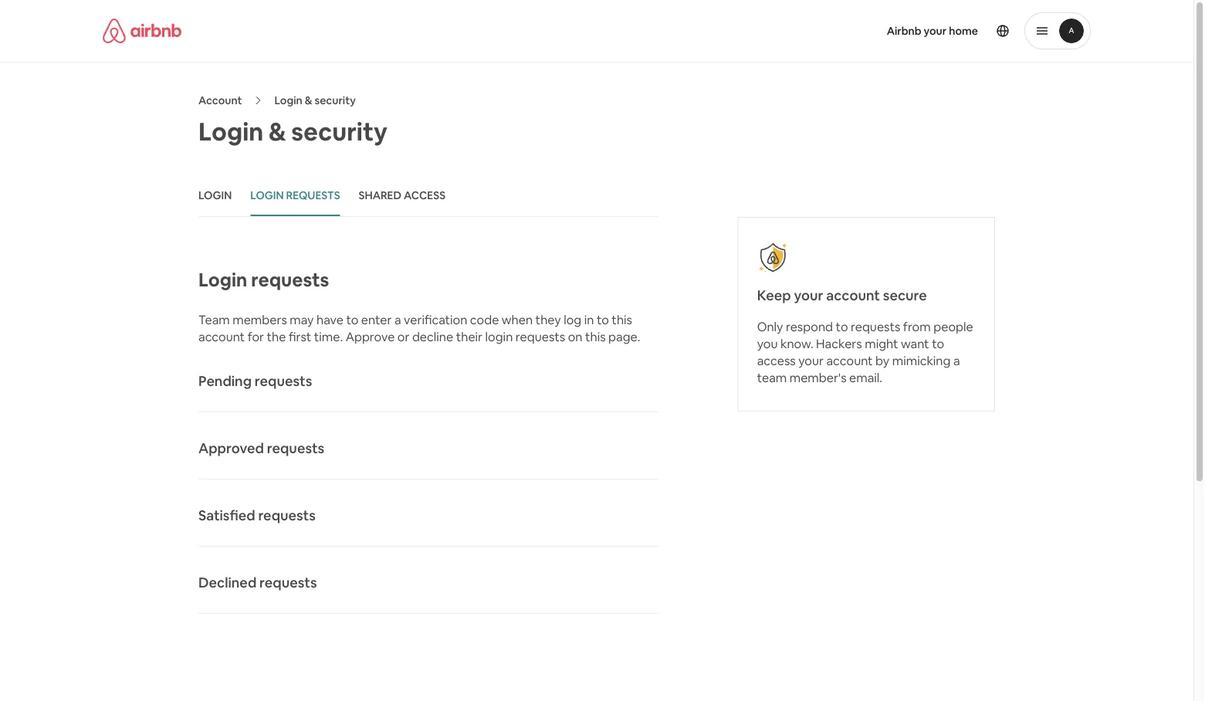 Task type: describe. For each thing, give the bounding box(es) containing it.
have
[[317, 312, 344, 327]]

0 vertical spatial &
[[305, 93, 312, 107]]

requests for approved requests
[[267, 439, 325, 458]]

1 vertical spatial login
[[198, 115, 264, 148]]

login for login
[[198, 188, 232, 202]]

people
[[934, 319, 973, 334]]

from
[[903, 319, 931, 334]]

your for keep
[[794, 287, 824, 305]]

tab list containing login
[[198, 176, 658, 217]]

know.
[[781, 336, 814, 351]]

may
[[290, 312, 314, 327]]

airbnb your home link
[[878, 15, 988, 47]]

to up the hackers
[[836, 319, 848, 334]]

might
[[865, 336, 898, 351]]

login requests
[[250, 188, 340, 202]]

your inside only respond to requests from people you know. hackers might want to access your account by mimicking a team member's email.
[[799, 353, 824, 368]]

a inside only respond to requests from people you know. hackers might want to access your account by mimicking a team member's email.
[[954, 353, 960, 368]]

0 horizontal spatial this
[[585, 329, 606, 344]]

team
[[198, 312, 230, 327]]

hackers
[[816, 336, 862, 351]]

1 vertical spatial login & security
[[198, 115, 388, 148]]

airbnb
[[887, 24, 922, 38]]

mimicking
[[892, 353, 951, 368]]

a inside team members may have to enter a verification code when they log in to this account for the first time. approve or decline their login requests on this page.
[[395, 312, 401, 327]]

requests for pending requests
[[255, 372, 312, 390]]

the
[[267, 329, 286, 344]]

time.
[[314, 329, 343, 344]]

verification
[[404, 312, 467, 327]]

by
[[876, 353, 890, 368]]

login button
[[198, 176, 232, 216]]

0 vertical spatial this
[[612, 312, 632, 327]]

first
[[289, 329, 311, 344]]

team
[[757, 370, 787, 385]]

in
[[584, 312, 594, 327]]

0 horizontal spatial &
[[269, 115, 286, 148]]

requests
[[286, 188, 340, 202]]

secure
[[883, 287, 927, 305]]

access
[[757, 353, 796, 368]]

your for airbnb
[[924, 24, 947, 38]]

account inside team members may have to enter a verification code when they log in to this account for the first time. approve or decline their login requests on this page.
[[198, 329, 245, 344]]

declined
[[198, 574, 257, 592]]

0 vertical spatial security
[[315, 93, 356, 107]]

login requests
[[198, 268, 329, 292]]

member's
[[790, 370, 847, 385]]

shared access
[[359, 188, 446, 202]]

airbnb your home
[[887, 24, 978, 38]]

satisfied
[[198, 507, 255, 525]]

email.
[[850, 370, 883, 385]]

shared
[[359, 188, 402, 202]]

members
[[233, 312, 287, 327]]

approved requests
[[198, 439, 325, 458]]

requests for login requests
[[251, 268, 329, 292]]



Task type: locate. For each thing, give the bounding box(es) containing it.
keep your account secure
[[757, 287, 927, 305]]

security
[[315, 93, 356, 107], [291, 115, 388, 148]]

code
[[470, 312, 499, 327]]

requests inside team members may have to enter a verification code when they log in to this account for the first time. approve or decline their login requests on this page.
[[516, 329, 565, 344]]

account down the hackers
[[827, 353, 873, 368]]

your left home
[[924, 24, 947, 38]]

0 vertical spatial login
[[274, 93, 303, 107]]

want
[[901, 336, 929, 351]]

your inside profile element
[[924, 24, 947, 38]]

1 vertical spatial a
[[954, 353, 960, 368]]

this
[[612, 312, 632, 327], [585, 329, 606, 344]]

this down in
[[585, 329, 606, 344]]

this up page.
[[612, 312, 632, 327]]

to
[[346, 312, 359, 327], [597, 312, 609, 327], [836, 319, 848, 334], [932, 336, 945, 351]]

account
[[827, 287, 880, 305], [198, 329, 245, 344], [827, 353, 873, 368]]

login requests button
[[250, 176, 340, 216]]

login
[[485, 329, 513, 344]]

requests for satisfied requests
[[258, 507, 316, 525]]

0 horizontal spatial a
[[395, 312, 401, 327]]

2 vertical spatial your
[[799, 353, 824, 368]]

1 horizontal spatial &
[[305, 93, 312, 107]]

access
[[404, 188, 446, 202]]

login inside button
[[250, 188, 284, 202]]

pending requests
[[198, 372, 312, 390]]

declined requests
[[198, 574, 317, 592]]

team members may have to enter a verification code when they log in to this account for the first time. approve or decline their login requests on this page.
[[198, 312, 640, 344]]

respond
[[786, 319, 833, 334]]

login
[[198, 188, 232, 202], [250, 188, 284, 202]]

profile element
[[615, 0, 1091, 62]]

requests inside only respond to requests from people you know. hackers might want to access your account by mimicking a team member's email.
[[851, 319, 901, 334]]

a down people
[[954, 353, 960, 368]]

account up the hackers
[[827, 287, 880, 305]]

1 horizontal spatial this
[[612, 312, 632, 327]]

to down people
[[932, 336, 945, 351]]

account
[[198, 93, 242, 107]]

login down account 'link'
[[198, 115, 264, 148]]

login right account 'link'
[[274, 93, 303, 107]]

requests for declined requests
[[260, 574, 317, 592]]

to right in
[[597, 312, 609, 327]]

1 vertical spatial security
[[291, 115, 388, 148]]

login & security
[[274, 93, 356, 107], [198, 115, 388, 148]]

account inside only respond to requests from people you know. hackers might want to access your account by mimicking a team member's email.
[[827, 353, 873, 368]]

approved
[[198, 439, 264, 458]]

requests up "may"
[[251, 268, 329, 292]]

1 horizontal spatial login
[[250, 188, 284, 202]]

0 vertical spatial account
[[827, 287, 880, 305]]

1 login from the left
[[198, 188, 232, 202]]

page.
[[609, 329, 640, 344]]

account link
[[198, 93, 242, 107]]

requests right approved
[[267, 439, 325, 458]]

1 vertical spatial your
[[794, 287, 824, 305]]

requests up might
[[851, 319, 901, 334]]

pending
[[198, 372, 252, 390]]

your
[[924, 24, 947, 38], [794, 287, 824, 305], [799, 353, 824, 368]]

keep
[[757, 287, 791, 305]]

their
[[456, 329, 483, 344]]

only respond to requests from people you know. hackers might want to access your account by mimicking a team member's email.
[[757, 319, 973, 385]]

you
[[757, 336, 778, 351]]

only
[[757, 319, 783, 334]]

requests right declined
[[260, 574, 317, 592]]

shared access button
[[359, 176, 446, 216]]

0 horizontal spatial login
[[198, 188, 232, 202]]

tab list
[[198, 176, 658, 217]]

on
[[568, 329, 583, 344]]

1 vertical spatial account
[[198, 329, 245, 344]]

enter
[[361, 312, 392, 327]]

requests down the
[[255, 372, 312, 390]]

log
[[564, 312, 582, 327]]

2 vertical spatial login
[[198, 268, 247, 292]]

1 vertical spatial this
[[585, 329, 606, 344]]

0 vertical spatial login & security
[[274, 93, 356, 107]]

2 login from the left
[[250, 188, 284, 202]]

for
[[248, 329, 264, 344]]

they
[[536, 312, 561, 327]]

home
[[949, 24, 978, 38]]

satisfied requests
[[198, 507, 316, 525]]

&
[[305, 93, 312, 107], [269, 115, 286, 148]]

1 vertical spatial &
[[269, 115, 286, 148]]

to right have
[[346, 312, 359, 327]]

requests right satisfied in the bottom left of the page
[[258, 507, 316, 525]]

decline
[[412, 329, 453, 344]]

a
[[395, 312, 401, 327], [954, 353, 960, 368]]

1 horizontal spatial a
[[954, 353, 960, 368]]

login up team
[[198, 268, 247, 292]]

your up 'member's'
[[799, 353, 824, 368]]

requests down the "they"
[[516, 329, 565, 344]]

0 vertical spatial your
[[924, 24, 947, 38]]

account down team
[[198, 329, 245, 344]]

requests
[[251, 268, 329, 292], [851, 319, 901, 334], [516, 329, 565, 344], [255, 372, 312, 390], [267, 439, 325, 458], [258, 507, 316, 525], [260, 574, 317, 592]]

login
[[274, 93, 303, 107], [198, 115, 264, 148], [198, 268, 247, 292]]

login for login requests
[[250, 188, 284, 202]]

when
[[502, 312, 533, 327]]

a up or
[[395, 312, 401, 327]]

your up respond
[[794, 287, 824, 305]]

or
[[398, 329, 410, 344]]

0 vertical spatial a
[[395, 312, 401, 327]]

approve
[[346, 329, 395, 344]]

2 vertical spatial account
[[827, 353, 873, 368]]



Task type: vqa. For each thing, say whether or not it's contained in the screenshot.
500 M button corresponding to Google map
Showing 4 points of interest. "REGION"'s ©2023
no



